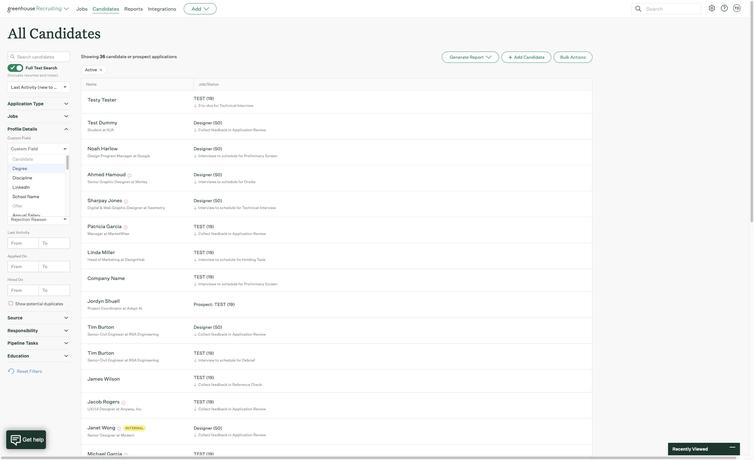 Task type: describe. For each thing, give the bounding box(es) containing it.
anyway,
[[121, 407, 135, 412]]

0 horizontal spatial manager
[[88, 232, 103, 236]]

(19) inside test (19) interviews to schedule for preliminary screen
[[207, 275, 214, 280]]

civil for designer (50)
[[100, 332, 107, 337]]

0 vertical spatial graphic
[[100, 180, 114, 184]]

application for ux/ui designer at anyway, inc.
[[233, 407, 253, 412]]

garcia for michael garcia
[[107, 451, 122, 458]]

collect inside the test (19) collect feedback in reference check
[[199, 383, 211, 387]]

1 vertical spatial rejection reason
[[11, 217, 47, 222]]

for for test (19) interview to schedule for debrief
[[237, 358, 242, 363]]

test (19) collect feedback in application review for patricia garcia
[[194, 224, 266, 236]]

generate
[[450, 54, 469, 60]]

test inside the test (19) collect feedback in reference check
[[194, 375, 206, 381]]

offer
[[13, 203, 22, 209]]

(19) inside test (19) 3 to-dos for technical interview
[[207, 96, 214, 101]]

1 collect feedback in application review link from the top
[[193, 127, 268, 133]]

application for senior civil engineer at rsa engineering
[[233, 332, 253, 337]]

type
[[33, 101, 44, 106]]

for for designer (50) interview to schedule for technical interview
[[237, 206, 242, 210]]

designer (50) collect feedback in application review for burton
[[194, 325, 266, 337]]

1 vertical spatial graphic
[[112, 206, 126, 210]]

from for last
[[11, 241, 22, 246]]

school
[[13, 194, 26, 199]]

all candidates
[[8, 24, 101, 42]]

annual salary option
[[8, 211, 65, 220]]

(50) for senior graphic designer at morley
[[213, 172, 222, 178]]

garcia for patricia garcia
[[107, 224, 122, 230]]

viewed
[[693, 447, 709, 452]]

applied
[[8, 254, 21, 259]]

annual salary
[[13, 213, 40, 218]]

add for add candidate
[[515, 54, 523, 60]]

ai
[[139, 306, 142, 311]]

details
[[22, 126, 37, 132]]

holding
[[242, 257, 256, 262]]

applied on
[[8, 254, 27, 259]]

engineering for designer (50)
[[138, 332, 159, 337]]

1 vertical spatial rejection
[[11, 217, 30, 222]]

to for test (19) interview to schedule for debrief
[[216, 358, 219, 363]]

collect feedback in reference check link
[[193, 382, 264, 388]]

at inside noah harlow design program manager at google
[[133, 154, 137, 158]]

manager inside noah harlow design program manager at google
[[117, 154, 132, 158]]

interviews for test (19) interviews to schedule for preliminary screen
[[199, 282, 217, 287]]

xeometry
[[148, 206, 165, 210]]

name for school name
[[27, 194, 39, 199]]

0 vertical spatial candidate tag
[[8, 159, 33, 164]]

showing
[[81, 54, 99, 59]]

discipline option
[[8, 173, 65, 183]]

tim for designer
[[88, 324, 97, 331]]

tank
[[257, 257, 266, 262]]

activity for last activity
[[16, 230, 30, 235]]

1 vertical spatial candidate tag
[[11, 170, 41, 175]]

miller
[[102, 249, 115, 256]]

application for manager at marketwise
[[233, 232, 253, 236]]

designer inside designer (50) interviews to schedule for preliminary screen
[[194, 146, 212, 152]]

application for senior designer at modern
[[233, 433, 253, 438]]

collect feedback in application review link for janet wong
[[193, 433, 268, 438]]

active
[[85, 67, 97, 72]]

reference
[[233, 383, 250, 387]]

td
[[735, 6, 740, 10]]

school name option
[[8, 192, 65, 201]]

collect for senior civil engineer at rsa engineering
[[199, 332, 211, 337]]

jones
[[108, 198, 122, 204]]

(50) for senior designer at modern
[[213, 426, 222, 431]]

(includes
[[8, 73, 23, 78]]

to for test (19) interviews to schedule for preliminary screen
[[218, 282, 221, 287]]

ahmed hamoud has been in onsite for more than 21 days image
[[127, 174, 132, 178]]

all
[[8, 24, 26, 42]]

test inside test (19) 3 to-dos for technical interview
[[194, 96, 206, 101]]

company
[[88, 275, 110, 282]]

for for test (19) 3 to-dos for technical interview
[[214, 103, 219, 108]]

to for designer (50) interviews to schedule for onsite
[[218, 180, 221, 184]]

screen for (19)
[[265, 282, 278, 287]]

ux/ui
[[88, 407, 99, 412]]

for for designer (50) interviews to schedule for preliminary screen
[[239, 154, 243, 158]]

reset filters
[[17, 369, 42, 374]]

3 review from the top
[[254, 332, 266, 337]]

michael garcia
[[88, 451, 122, 458]]

to-
[[202, 103, 207, 108]]

schedule for designer (50) interviews to schedule for preliminary screen
[[222, 154, 238, 158]]

2 senior from the top
[[88, 332, 99, 337]]

test (19) 3 to-dos for technical interview
[[194, 96, 254, 108]]

check
[[251, 383, 262, 387]]

1 horizontal spatial jobs
[[76, 6, 88, 12]]

last for last activity
[[8, 230, 15, 235]]

annual
[[13, 213, 27, 218]]

test dummy link
[[88, 120, 117, 127]]

td button
[[733, 3, 743, 13]]

shuell
[[105, 298, 120, 305]]

digital & web graphic designer at xeometry
[[88, 206, 165, 210]]

feedback inside the test (19) collect feedback in reference check
[[212, 383, 228, 387]]

collect for senior designer at modern
[[199, 433, 211, 438]]

0 vertical spatial candidates
[[93, 6, 119, 12]]

candidates link
[[93, 6, 119, 12]]

ahmed hamoud
[[88, 172, 126, 178]]

marketing
[[102, 257, 120, 262]]

36
[[100, 54, 105, 59]]

Search candidates field
[[8, 52, 70, 62]]

interview for designer (50) interview to schedule for technical interview
[[199, 206, 215, 210]]

michael
[[88, 451, 106, 458]]

education
[[8, 353, 29, 359]]

debrief
[[242, 358, 255, 363]]

last activity (new to old) option
[[11, 84, 62, 90]]

inc.
[[136, 407, 143, 412]]

review for janet wong
[[254, 433, 266, 438]]

janet
[[88, 425, 101, 431]]

in for manager at marketwise
[[229, 232, 232, 236]]

tim burton link for test
[[88, 350, 114, 357]]

full
[[26, 65, 33, 70]]

(50) for digital & web graphic designer at xeometry
[[213, 198, 222, 204]]

wong
[[102, 425, 116, 431]]

&
[[100, 206, 103, 210]]

for for designer (50) interviews to schedule for onsite
[[239, 180, 243, 184]]

test inside test (19) interview to schedule for holding tank
[[194, 250, 206, 255]]

head
[[88, 257, 97, 262]]

prospect
[[133, 54, 151, 59]]

in inside the test (19) collect feedback in reference check
[[229, 383, 232, 387]]

designer (50) collect feedback in application review for dummy
[[194, 120, 266, 132]]

schedule for test (19) interview to schedule for debrief
[[220, 358, 236, 363]]

feedback for student at n/a
[[212, 128, 228, 132]]

(50) for student at n/a
[[213, 120, 222, 126]]

patricia garcia has been in application review for more than 5 days image
[[123, 226, 128, 230]]

(19) inside the test (19) collect feedback in reference check
[[207, 375, 214, 381]]

company name link
[[88, 275, 125, 283]]

applications
[[152, 54, 177, 59]]

project
[[88, 306, 100, 311]]

schedule for test (19) interview to schedule for holding tank
[[220, 257, 236, 262]]

michael garcia link
[[88, 451, 122, 458]]

in for ux/ui designer at anyway, inc.
[[229, 407, 232, 412]]

0 vertical spatial status
[[8, 183, 19, 188]]

james
[[88, 376, 103, 382]]

interviews for designer (50) interviews to schedule for preliminary screen
[[199, 154, 217, 158]]

configure image
[[709, 4, 716, 12]]

status element
[[8, 182, 70, 206]]

1 vertical spatial reason
[[31, 217, 47, 222]]

1 vertical spatial status
[[11, 193, 24, 199]]

rsa for test (19)
[[129, 358, 137, 363]]

adept
[[127, 306, 138, 311]]

show potential duplicates
[[15, 302, 63, 307]]

reset filters button
[[8, 366, 45, 377]]

noah harlow link
[[88, 146, 118, 153]]

civil for test (19)
[[100, 358, 107, 363]]

sharpay jones has been in technical interview for more than 14 days image
[[123, 200, 129, 204]]

(19) inside test (19) interview to schedule for holding tank
[[207, 250, 214, 255]]

james wilson link
[[88, 376, 120, 383]]

source
[[8, 315, 23, 321]]

harlow
[[101, 146, 118, 152]]

interview for test (19) interview to schedule for holding tank
[[199, 257, 215, 262]]

1 vertical spatial tag
[[33, 170, 41, 175]]

to for designer (50) interview to schedule for technical interview
[[216, 206, 219, 210]]

dos
[[207, 103, 213, 108]]

profile
[[8, 126, 21, 132]]

rsa for designer (50)
[[129, 332, 137, 337]]

test dummy student at n/a
[[88, 120, 117, 132]]

application for student at n/a
[[233, 128, 253, 132]]

tim for test
[[88, 350, 97, 357]]

test
[[88, 120, 98, 126]]

candidate reports are now available! apply filters and select "view in app" element
[[443, 52, 500, 63]]

(new
[[38, 84, 48, 90]]

sharpay jones link
[[88, 198, 122, 205]]

add for add
[[192, 6, 202, 12]]

noah
[[88, 146, 100, 152]]

in for senior designer at modern
[[229, 433, 232, 438]]

dummy
[[99, 120, 117, 126]]

responsibility
[[8, 328, 38, 333]]

james wilson
[[88, 376, 120, 382]]

collect for student at n/a
[[199, 128, 211, 132]]

4 senior from the top
[[88, 433, 99, 438]]

patricia
[[88, 224, 105, 230]]

in for student at n/a
[[229, 128, 232, 132]]

bulk actions link
[[554, 52, 593, 63]]

actions
[[571, 54, 587, 60]]

integrations link
[[148, 6, 177, 12]]



Task type: locate. For each thing, give the bounding box(es) containing it.
1 feedback from the top
[[212, 128, 228, 132]]

2 in from the top
[[229, 232, 232, 236]]

preliminary up onsite on the left top of the page
[[244, 154, 264, 158]]

last down (includes
[[11, 84, 20, 90]]

tag up the degree
[[26, 159, 33, 164]]

for down holding
[[239, 282, 243, 287]]

interviews to schedule for preliminary screen link for (50)
[[193, 153, 279, 159]]

and
[[40, 73, 46, 78]]

last
[[11, 84, 20, 90], [8, 230, 15, 235]]

to inside test (19) interview to schedule for debrief
[[216, 358, 219, 363]]

1 burton from the top
[[98, 324, 114, 331]]

to up designer (50) interview to schedule for technical interview
[[218, 180, 221, 184]]

1 engineering from the top
[[138, 332, 159, 337]]

1 vertical spatial civil
[[100, 358, 107, 363]]

1 vertical spatial manager
[[88, 232, 103, 236]]

coordinator
[[101, 306, 122, 311]]

2 tim burton senior civil engineer at rsa engineering from the top
[[88, 350, 159, 363]]

tim burton link up james wilson
[[88, 350, 114, 357]]

4 (50) from the top
[[213, 198, 222, 204]]

preliminary inside designer (50) interviews to schedule for preliminary screen
[[244, 154, 264, 158]]

6 feedback from the top
[[212, 433, 228, 438]]

Search text field
[[645, 4, 696, 13]]

custom down the profile
[[8, 136, 21, 141]]

name inside option
[[27, 194, 39, 199]]

to up test (19) interviews to schedule for preliminary screen at bottom
[[216, 257, 219, 262]]

activity for last activity (new to old)
[[21, 84, 37, 90]]

garcia left michael garcia has been in application review for more than 5 days image
[[107, 451, 122, 458]]

for
[[214, 103, 219, 108], [239, 154, 243, 158], [239, 180, 243, 184], [237, 206, 242, 210], [237, 257, 242, 262], [239, 282, 243, 287], [237, 358, 242, 363]]

jordyn
[[88, 298, 104, 305]]

1 horizontal spatial manager
[[117, 154, 132, 158]]

schedule inside designer (50) interviews to schedule for preliminary screen
[[222, 154, 238, 158]]

1 vertical spatial garcia
[[107, 451, 122, 458]]

reports
[[124, 6, 143, 12]]

6 in from the top
[[229, 433, 232, 438]]

collect feedback in application review link for patricia garcia
[[193, 231, 268, 237]]

0 vertical spatial rsa
[[129, 332, 137, 337]]

interviews to schedule for preliminary screen link down interview to schedule for holding tank link
[[193, 281, 279, 287]]

on for hired on
[[18, 278, 23, 282]]

2 vertical spatial from
[[11, 288, 22, 293]]

for down interviews to schedule for onsite link
[[237, 206, 242, 210]]

at
[[103, 128, 106, 132], [133, 154, 137, 158], [131, 180, 135, 184], [144, 206, 147, 210], [104, 232, 107, 236], [121, 257, 124, 262], [123, 306, 126, 311], [125, 332, 128, 337], [125, 358, 128, 363], [116, 407, 120, 412], [117, 433, 120, 438]]

interviews
[[199, 154, 217, 158], [199, 180, 217, 184], [199, 282, 217, 287]]

candidate tag up discipline
[[11, 170, 41, 175]]

screen inside test (19) interviews to schedule for preliminary screen
[[265, 282, 278, 287]]

2 collect feedback in application review link from the top
[[193, 231, 268, 237]]

0 vertical spatial custom
[[8, 136, 21, 141]]

(50) down the 3 to-dos for technical interview link
[[213, 120, 222, 126]]

tim burton senior civil engineer at rsa engineering for designer
[[88, 324, 159, 337]]

to inside designer (50) interviews to schedule for preliminary screen
[[218, 154, 221, 158]]

0 vertical spatial rejection
[[8, 207, 24, 211]]

1 vertical spatial jobs
[[8, 114, 18, 119]]

showing 36 candidate or prospect applications
[[81, 54, 177, 59]]

for inside test (19) interview to schedule for debrief
[[237, 358, 242, 363]]

4 feedback from the top
[[212, 383, 228, 387]]

generate report
[[450, 54, 484, 60]]

2 to from the top
[[42, 264, 47, 269]]

1 vertical spatial on
[[18, 278, 23, 282]]

5 in from the top
[[229, 407, 232, 412]]

(50) down prospect: test (19)
[[213, 325, 222, 330]]

pipeline
[[8, 341, 25, 346]]

1 vertical spatial tim burton link
[[88, 350, 114, 357]]

(50) for senior civil engineer at rsa engineering
[[213, 325, 222, 330]]

add candidate link
[[502, 52, 552, 63]]

1 designer (50) collect feedback in application review from the top
[[194, 120, 266, 132]]

garcia up the marketwise
[[107, 224, 122, 230]]

4 collect feedback in application review link from the top
[[193, 406, 268, 412]]

senior down janet
[[88, 433, 99, 438]]

designer inside designer (50) interview to schedule for technical interview
[[194, 198, 212, 204]]

interview to schedule for debrief link
[[193, 358, 257, 364]]

(50) inside designer (50) interview to schedule for technical interview
[[213, 198, 222, 204]]

1 vertical spatial screen
[[265, 282, 278, 287]]

5 feedback from the top
[[212, 407, 228, 412]]

2 tim burton link from the top
[[88, 350, 114, 357]]

feedback for senior civil engineer at rsa engineering
[[212, 332, 228, 337]]

wilson
[[104, 376, 120, 382]]

schedule up the test (19) collect feedback in reference check at left
[[220, 358, 236, 363]]

linda
[[88, 249, 101, 256]]

0 vertical spatial field
[[22, 136, 31, 141]]

interviews to schedule for preliminary screen link up "designer (50) interviews to schedule for onsite"
[[193, 153, 279, 159]]

designhub
[[125, 257, 145, 262]]

from down the 'hired on'
[[11, 288, 22, 293]]

4 review from the top
[[254, 407, 266, 412]]

feedback up test (19) interview to schedule for holding tank
[[212, 232, 228, 236]]

jobs up the profile
[[8, 114, 18, 119]]

for left holding
[[237, 257, 242, 262]]

schedule inside "designer (50) interviews to schedule for onsite"
[[222, 180, 238, 184]]

1 vertical spatial rsa
[[129, 358, 137, 363]]

engineer for designer (50)
[[108, 332, 124, 337]]

1 review from the top
[[254, 128, 266, 132]]

tim burton senior civil engineer at rsa engineering up wilson
[[88, 350, 159, 363]]

1 tim burton senior civil engineer at rsa engineering from the top
[[88, 324, 159, 337]]

1 civil from the top
[[100, 332, 107, 337]]

from down last activity
[[11, 241, 22, 246]]

3 feedback from the top
[[212, 332, 228, 337]]

schedule left onsite on the left top of the page
[[222, 180, 238, 184]]

test inside test (19) interviews to schedule for preliminary screen
[[194, 275, 206, 280]]

1 senior from the top
[[88, 180, 99, 184]]

name for company name
[[111, 275, 125, 282]]

0 vertical spatial interviews
[[199, 154, 217, 158]]

greenhouse recruiting image
[[8, 5, 64, 13]]

2 engineering from the top
[[138, 358, 159, 363]]

2 (50) from the top
[[213, 146, 222, 152]]

civil
[[100, 332, 107, 337], [100, 358, 107, 363]]

0 vertical spatial rejection reason
[[8, 207, 38, 211]]

2 civil from the top
[[100, 358, 107, 363]]

search
[[43, 65, 57, 70]]

1 vertical spatial technical
[[242, 206, 259, 210]]

to inside designer (50) interview to schedule for technical interview
[[216, 206, 219, 210]]

company name
[[88, 275, 125, 282]]

2 horizontal spatial name
[[111, 275, 125, 282]]

1 horizontal spatial technical
[[242, 206, 259, 210]]

tasks
[[26, 341, 38, 346]]

0 vertical spatial burton
[[98, 324, 114, 331]]

tester
[[102, 97, 117, 103]]

(50) for design program manager at google
[[213, 146, 222, 152]]

1 to from the top
[[42, 241, 47, 246]]

feedback up test (19)
[[212, 433, 228, 438]]

in for senior civil engineer at rsa engineering
[[229, 332, 232, 337]]

test (19) collect feedback in reference check
[[194, 375, 262, 387]]

name down linkedin option
[[27, 194, 39, 199]]

marketwise
[[108, 232, 129, 236]]

tag up linkedin option
[[33, 170, 41, 175]]

1 vertical spatial custom
[[11, 146, 27, 151]]

interviews inside test (19) interviews to schedule for preliminary screen
[[199, 282, 217, 287]]

candidate
[[524, 54, 545, 60], [13, 156, 33, 162], [8, 159, 26, 164], [11, 170, 32, 175]]

google
[[138, 154, 150, 158]]

garcia
[[107, 224, 122, 230], [107, 451, 122, 458]]

technical inside designer (50) interview to schedule for technical interview
[[242, 206, 259, 210]]

interview to schedule for technical interview link
[[193, 205, 278, 211]]

0 vertical spatial activity
[[21, 84, 37, 90]]

None field
[[11, 144, 13, 154]]

generate report button
[[443, 52, 500, 63]]

engineer up wilson
[[108, 358, 124, 363]]

0 horizontal spatial jobs
[[8, 114, 18, 119]]

2 preliminary from the top
[[244, 282, 264, 287]]

1 in from the top
[[229, 128, 232, 132]]

from down applied on
[[11, 264, 22, 269]]

1 vertical spatial add
[[515, 54, 523, 60]]

to for hired on
[[42, 288, 47, 293]]

1 from from the top
[[11, 241, 22, 246]]

5 review from the top
[[254, 433, 266, 438]]

0 vertical spatial add
[[192, 6, 202, 12]]

burton for designer
[[98, 324, 114, 331]]

2 vertical spatial interviews
[[199, 282, 217, 287]]

profile details
[[8, 126, 37, 132]]

3 to-dos for technical interview link
[[193, 103, 255, 109]]

preliminary down holding
[[244, 282, 264, 287]]

degree
[[13, 166, 27, 171]]

0 vertical spatial designer (50) collect feedback in application review
[[194, 120, 266, 132]]

activity down resumes on the top of page
[[21, 84, 37, 90]]

0 horizontal spatial technical
[[220, 103, 237, 108]]

burton up james wilson
[[98, 350, 114, 357]]

(50) inside "designer (50) interviews to schedule for onsite"
[[213, 172, 222, 178]]

reports link
[[124, 6, 143, 12]]

preliminary for (50)
[[244, 154, 264, 158]]

custom up the degree
[[11, 146, 27, 151]]

ux/ui designer at anyway, inc.
[[88, 407, 143, 412]]

test (19) interviews to schedule for preliminary screen
[[194, 275, 278, 287]]

2 burton from the top
[[98, 350, 114, 357]]

pipeline tasks
[[8, 341, 38, 346]]

1 vertical spatial interviews
[[199, 180, 217, 184]]

from for applied
[[11, 264, 22, 269]]

(50) up "designer (50) interviews to schedule for onsite"
[[213, 146, 222, 152]]

schedule up "designer (50) interviews to schedule for onsite"
[[222, 154, 238, 158]]

2 screen from the top
[[265, 282, 278, 287]]

test inside test (19) interview to schedule for debrief
[[194, 351, 206, 356]]

Show potential duplicates checkbox
[[9, 302, 13, 306]]

(50)
[[213, 120, 222, 126], [213, 146, 222, 152], [213, 172, 222, 178], [213, 198, 222, 204], [213, 325, 222, 330], [213, 426, 222, 431]]

to inside test (19) interview to schedule for holding tank
[[216, 257, 219, 262]]

patricia garcia link
[[88, 224, 122, 231]]

status down linkedin at the top of the page
[[11, 193, 24, 199]]

on right the hired
[[18, 278, 23, 282]]

civil down coordinator
[[100, 332, 107, 337]]

1 interviews from the top
[[199, 154, 217, 158]]

last for last activity (new to old)
[[11, 84, 20, 90]]

(50) up interview to schedule for technical interview link
[[213, 198, 222, 204]]

list box
[[8, 154, 70, 305]]

6 (50) from the top
[[213, 426, 222, 431]]

to left old)
[[49, 84, 53, 90]]

test (19) collect feedback in application review down interview to schedule for technical interview link
[[194, 224, 266, 236]]

tim up james
[[88, 350, 97, 357]]

senior up james
[[88, 358, 99, 363]]

web
[[103, 206, 111, 210]]

1 test (19) collect feedback in application review from the top
[[194, 224, 266, 236]]

reason
[[25, 207, 38, 211], [31, 217, 47, 222]]

feedback down collect feedback in reference check link
[[212, 407, 228, 412]]

to for designer (50) interviews to schedule for preliminary screen
[[218, 154, 221, 158]]

interviews for designer (50) interviews to schedule for onsite
[[199, 180, 217, 184]]

review for patricia garcia
[[254, 232, 266, 236]]

(50) up test (19)
[[213, 426, 222, 431]]

candidate inside list box
[[13, 156, 33, 162]]

on for applied on
[[22, 254, 27, 259]]

0 vertical spatial to
[[42, 241, 47, 246]]

linda miller link
[[88, 249, 115, 257]]

3 (50) from the top
[[213, 172, 222, 178]]

jordyn shuell link
[[88, 298, 120, 306]]

1 horizontal spatial add
[[515, 54, 523, 60]]

custom
[[8, 136, 21, 141], [11, 146, 27, 151]]

2 from from the top
[[11, 264, 22, 269]]

for for test (19) interview to schedule for holding tank
[[237, 257, 242, 262]]

0 vertical spatial tim burton link
[[88, 324, 114, 331]]

1 vertical spatial candidates
[[29, 24, 101, 42]]

0 vertical spatial manager
[[117, 154, 132, 158]]

schedule inside test (19) interview to schedule for debrief
[[220, 358, 236, 363]]

tim down project at the left bottom of the page
[[88, 324, 97, 331]]

schedule for designer (50) interview to schedule for technical interview
[[220, 206, 236, 210]]

schedule for designer (50) interviews to schedule for onsite
[[222, 180, 238, 184]]

interviews inside designer (50) interviews to schedule for preliminary screen
[[199, 154, 217, 158]]

designer (50) interview to schedule for technical interview
[[194, 198, 276, 210]]

graphic down jones
[[112, 206, 126, 210]]

1 vertical spatial custom field
[[11, 146, 38, 151]]

(50) inside designer (50) interviews to schedule for preliminary screen
[[213, 146, 222, 152]]

for inside test (19) interview to schedule for holding tank
[[237, 257, 242, 262]]

0 horizontal spatial name
[[27, 194, 39, 199]]

0 vertical spatial custom field
[[8, 136, 31, 141]]

4 collect from the top
[[199, 383, 211, 387]]

manager down patricia
[[88, 232, 103, 236]]

jobs left candidates link
[[76, 6, 88, 12]]

0 vertical spatial test (19) collect feedback in application review
[[194, 224, 266, 236]]

burton for test
[[98, 350, 114, 357]]

reset
[[17, 369, 28, 374]]

2 vertical spatial name
[[111, 275, 125, 282]]

rogers
[[103, 399, 120, 405]]

2 engineer from the top
[[108, 358, 124, 363]]

feedback down the 3 to-dos for technical interview link
[[212, 128, 228, 132]]

linkedin option
[[8, 183, 65, 192]]

old)
[[54, 84, 62, 90]]

custom field element
[[8, 135, 70, 305]]

checkmark image
[[10, 65, 15, 70]]

tim
[[88, 324, 97, 331], [88, 350, 97, 357]]

sharpay
[[88, 198, 107, 204]]

(19) inside test (19) interview to schedule for debrief
[[207, 351, 214, 356]]

degree option
[[8, 164, 65, 173]]

status down discipline
[[8, 183, 19, 188]]

digital
[[88, 206, 99, 210]]

preliminary
[[244, 154, 264, 158], [244, 282, 264, 287]]

senior down project at the left bottom of the page
[[88, 332, 99, 337]]

1 rsa from the top
[[129, 332, 137, 337]]

3 to from the top
[[42, 288, 47, 293]]

salary
[[28, 213, 40, 218]]

schedule inside test (19) interviews to schedule for preliminary screen
[[222, 282, 238, 287]]

interview inside test (19) interview to schedule for debrief
[[199, 358, 215, 363]]

interviews to schedule for preliminary screen link for (19)
[[193, 281, 279, 287]]

test (19) collect feedback in application review
[[194, 224, 266, 236], [194, 400, 266, 412]]

feedback left reference on the left bottom
[[212, 383, 228, 387]]

interview inside test (19) 3 to-dos for technical interview
[[238, 103, 254, 108]]

janet wong
[[88, 425, 116, 431]]

1 engineer from the top
[[108, 332, 124, 337]]

for inside test (19) 3 to-dos for technical interview
[[214, 103, 219, 108]]

add candidate
[[515, 54, 545, 60]]

2 collect from the top
[[199, 232, 211, 236]]

candidates down jobs link
[[29, 24, 101, 42]]

name down active
[[86, 82, 97, 87]]

collect feedback in application review link for jacob rogers
[[193, 406, 268, 412]]

at inside test dummy student at n/a
[[103, 128, 106, 132]]

preliminary inside test (19) interviews to schedule for preliminary screen
[[244, 282, 264, 287]]

0 vertical spatial reason
[[25, 207, 38, 211]]

1 vertical spatial last
[[8, 230, 15, 235]]

1 (50) from the top
[[213, 120, 222, 126]]

1 vertical spatial engineering
[[138, 358, 159, 363]]

last activity (new to old)
[[11, 84, 62, 90]]

1 vertical spatial activity
[[16, 230, 30, 235]]

to inside "designer (50) interviews to schedule for onsite"
[[218, 180, 221, 184]]

2 test (19) collect feedback in application review from the top
[[194, 400, 266, 412]]

6 collect from the top
[[199, 433, 211, 438]]

0 vertical spatial garcia
[[107, 224, 122, 230]]

to for applied on
[[42, 264, 47, 269]]

hired
[[8, 278, 17, 282]]

to up the test (19) collect feedback in reference check at left
[[216, 358, 219, 363]]

schedule for test (19) interviews to schedule for preliminary screen
[[222, 282, 238, 287]]

0 vertical spatial tim
[[88, 324, 97, 331]]

activity down annual
[[16, 230, 30, 235]]

preliminary for (19)
[[244, 282, 264, 287]]

1 vertical spatial engineer
[[108, 358, 124, 363]]

1 vertical spatial name
[[27, 194, 39, 199]]

to inside test (19) interviews to schedule for preliminary screen
[[218, 282, 221, 287]]

1 vertical spatial tim burton senior civil engineer at rsa engineering
[[88, 350, 159, 363]]

resumes
[[24, 73, 39, 78]]

tim burton senior civil engineer at rsa engineering for test
[[88, 350, 159, 363]]

jordyn shuell project coordinator at adept ai
[[88, 298, 142, 311]]

3 designer (50) collect feedback in application review from the top
[[194, 426, 266, 438]]

collect for manager at marketwise
[[199, 232, 211, 236]]

rejection
[[8, 207, 24, 211], [11, 217, 30, 222]]

0 vertical spatial from
[[11, 241, 22, 246]]

candidates right jobs link
[[93, 6, 119, 12]]

2 designer (50) collect feedback in application review from the top
[[194, 325, 266, 337]]

3 interviews from the top
[[199, 282, 217, 287]]

1 preliminary from the top
[[244, 154, 264, 158]]

jacob rogers has been in application review for more than 5 days image
[[121, 402, 126, 405]]

screen inside designer (50) interviews to schedule for preliminary screen
[[265, 154, 278, 158]]

1 vertical spatial burton
[[98, 350, 114, 357]]

3 collect feedback in application review link from the top
[[193, 332, 268, 338]]

feedback for ux/ui designer at anyway, inc.
[[212, 407, 228, 412]]

to up prospect: test (19)
[[218, 282, 221, 287]]

1 vertical spatial test (19) collect feedback in application review
[[194, 400, 266, 412]]

technical inside test (19) 3 to-dos for technical interview
[[220, 103, 237, 108]]

for inside "designer (50) interviews to schedule for onsite"
[[239, 180, 243, 184]]

senior
[[88, 180, 99, 184], [88, 332, 99, 337], [88, 358, 99, 363], [88, 433, 99, 438]]

1 tim burton link from the top
[[88, 324, 114, 331]]

0 vertical spatial preliminary
[[244, 154, 264, 158]]

n/a
[[107, 128, 114, 132]]

to
[[49, 84, 53, 90], [218, 154, 221, 158], [218, 180, 221, 184], [216, 206, 219, 210], [216, 257, 219, 262], [218, 282, 221, 287], [216, 358, 219, 363]]

2 rsa from the top
[[129, 358, 137, 363]]

for left debrief at the bottom
[[237, 358, 242, 363]]

test (19) collect feedback in application review down collect feedback in reference check link
[[194, 400, 266, 412]]

schedule down interview to schedule for holding tank link
[[222, 282, 238, 287]]

candidate tag up the degree
[[8, 159, 33, 164]]

tim burton link down project at the left bottom of the page
[[88, 324, 114, 331]]

none field inside custom field element
[[11, 144, 13, 154]]

0 horizontal spatial add
[[192, 6, 202, 12]]

1 tim from the top
[[88, 324, 97, 331]]

1 interviews to schedule for preliminary screen link from the top
[[193, 153, 279, 159]]

2 vertical spatial to
[[42, 288, 47, 293]]

0 vertical spatial tim burton senior civil engineer at rsa engineering
[[88, 324, 159, 337]]

5 (50) from the top
[[213, 325, 222, 330]]

technical for (19)
[[220, 103, 237, 108]]

1 screen from the top
[[265, 154, 278, 158]]

0 vertical spatial interviews to schedule for preliminary screen link
[[193, 153, 279, 159]]

technical for (50)
[[242, 206, 259, 210]]

linda miller head of marketing at designhub
[[88, 249, 145, 262]]

technical
[[220, 103, 237, 108], [242, 206, 259, 210]]

screen for (50)
[[265, 154, 278, 158]]

technical right dos
[[220, 103, 237, 108]]

list box containing candidate
[[8, 154, 70, 305]]

engineer for test (19)
[[108, 358, 124, 363]]

rejection reason element
[[8, 206, 70, 230]]

0 vertical spatial name
[[86, 82, 97, 87]]

testy tester link
[[88, 97, 117, 104]]

michael garcia has been in application review for more than 5 days image
[[123, 454, 129, 458]]

collect for ux/ui designer at anyway, inc.
[[199, 407, 211, 412]]

manager at marketwise
[[88, 232, 129, 236]]

2 feedback from the top
[[212, 232, 228, 236]]

list box inside custom field element
[[8, 154, 70, 305]]

hired on
[[8, 278, 23, 282]]

for for test (19) interviews to schedule for preliminary screen
[[239, 282, 243, 287]]

jacob
[[88, 399, 102, 405]]

civil up james wilson
[[100, 358, 107, 363]]

sharpay jones
[[88, 198, 122, 204]]

tag
[[26, 159, 33, 164], [33, 170, 41, 175]]

feedback for manager at marketwise
[[212, 232, 228, 236]]

(50) up interviews to schedule for onsite link
[[213, 172, 222, 178]]

0 vertical spatial engineer
[[108, 332, 124, 337]]

2 interviews to schedule for preliminary screen link from the top
[[193, 281, 279, 287]]

janet wong has been in application review for more than 5 days image
[[117, 428, 122, 431]]

4 in from the top
[[229, 383, 232, 387]]

rejection up annual
[[8, 207, 24, 211]]

1 horizontal spatial name
[[86, 82, 97, 87]]

tim burton senior civil engineer at rsa engineering down 'adept'
[[88, 324, 159, 337]]

test (19) collect feedback in application review for jacob rogers
[[194, 400, 266, 412]]

designer inside "designer (50) interviews to schedule for onsite"
[[194, 172, 212, 178]]

rejection up last activity
[[11, 217, 30, 222]]

manager right program
[[117, 154, 132, 158]]

1 vertical spatial interviews to schedule for preliminary screen link
[[193, 281, 279, 287]]

3 senior from the top
[[88, 358, 99, 363]]

schedule down interviews to schedule for onsite link
[[220, 206, 236, 210]]

engineer down coordinator
[[108, 332, 124, 337]]

interview inside test (19) interview to schedule for holding tank
[[199, 257, 215, 262]]

3 collect from the top
[[199, 332, 211, 337]]

schedule inside designer (50) interview to schedule for technical interview
[[220, 206, 236, 210]]

2 tim from the top
[[88, 350, 97, 357]]

last down annual
[[8, 230, 15, 235]]

0 vertical spatial on
[[22, 254, 27, 259]]

ahmed
[[88, 172, 105, 178]]

ahmed hamoud link
[[88, 172, 126, 179]]

for up "designer (50) interviews to schedule for onsite"
[[239, 154, 243, 158]]

0 vertical spatial engineering
[[138, 332, 159, 337]]

3 in from the top
[[229, 332, 232, 337]]

interview for test (19) interview to schedule for debrief
[[199, 358, 215, 363]]

1 vertical spatial from
[[11, 264, 22, 269]]

senior designer at modern
[[88, 433, 134, 438]]

schedule left holding
[[220, 257, 236, 262]]

technical down onsite on the left top of the page
[[242, 206, 259, 210]]

1 vertical spatial to
[[42, 264, 47, 269]]

feedback up test (19) interview to schedule for debrief
[[212, 332, 228, 337]]

0 vertical spatial technical
[[220, 103, 237, 108]]

1 vertical spatial preliminary
[[244, 282, 264, 287]]

senior down 'ahmed'
[[88, 180, 99, 184]]

for right dos
[[214, 103, 219, 108]]

2 review from the top
[[254, 232, 266, 236]]

for left onsite on the left top of the page
[[239, 180, 243, 184]]

on right the applied
[[22, 254, 27, 259]]

0 vertical spatial civil
[[100, 332, 107, 337]]

recently
[[673, 447, 692, 452]]

candidate tag element
[[8, 159, 70, 182]]

graphic down ahmed hamoud link
[[100, 180, 114, 184]]

for inside designer (50) interviews to schedule for preliminary screen
[[239, 154, 243, 158]]

schedule inside test (19) interview to schedule for holding tank
[[220, 257, 236, 262]]

at inside the linda miller head of marketing at designhub
[[121, 257, 124, 262]]

test
[[194, 96, 206, 101], [194, 224, 206, 229], [194, 250, 206, 255], [194, 275, 206, 280], [215, 302, 226, 307], [194, 351, 206, 356], [194, 375, 206, 381], [194, 400, 206, 405], [194, 452, 206, 457]]

at inside jordyn shuell project coordinator at adept ai
[[123, 306, 126, 311]]

engineering for test (19)
[[138, 358, 159, 363]]

0 vertical spatial tag
[[26, 159, 33, 164]]

on
[[22, 254, 27, 259], [18, 278, 23, 282]]

to down interviews to schedule for onsite link
[[216, 206, 219, 210]]

burton down coordinator
[[98, 324, 114, 331]]

5 collect feedback in application review link from the top
[[193, 433, 268, 438]]

name right company
[[111, 275, 125, 282]]

1 vertical spatial field
[[28, 146, 38, 151]]

for inside test (19) interviews to schedule for preliminary screen
[[239, 282, 243, 287]]

5 collect from the top
[[199, 407, 211, 412]]

review for jacob rogers
[[254, 407, 266, 412]]

tim burton link for designer
[[88, 324, 114, 331]]

to up "designer (50) interviews to schedule for onsite"
[[218, 154, 221, 158]]

from for hired
[[11, 288, 22, 293]]

add inside popup button
[[192, 6, 202, 12]]

feedback for senior designer at modern
[[212, 433, 228, 438]]

to for last activity
[[42, 241, 47, 246]]

1 vertical spatial designer (50) collect feedback in application review
[[194, 325, 266, 337]]

1 vertical spatial tim
[[88, 350, 97, 357]]

1 collect from the top
[[199, 128, 211, 132]]

for inside designer (50) interview to schedule for technical interview
[[237, 206, 242, 210]]

to for test (19) interview to schedule for holding tank
[[216, 257, 219, 262]]

notes)
[[47, 73, 58, 78]]

0 vertical spatial screen
[[265, 154, 278, 158]]

0 vertical spatial jobs
[[76, 6, 88, 12]]

2 interviews from the top
[[199, 180, 217, 184]]

to for last activity (new to old)
[[49, 84, 53, 90]]

2 vertical spatial designer (50) collect feedback in application review
[[194, 426, 266, 438]]

3 from from the top
[[11, 288, 22, 293]]

linkedin
[[13, 185, 30, 190]]

0 vertical spatial last
[[11, 84, 20, 90]]

interviews inside "designer (50) interviews to schedule for onsite"
[[199, 180, 217, 184]]



Task type: vqa. For each thing, say whether or not it's contained in the screenshot.
Applied
yes



